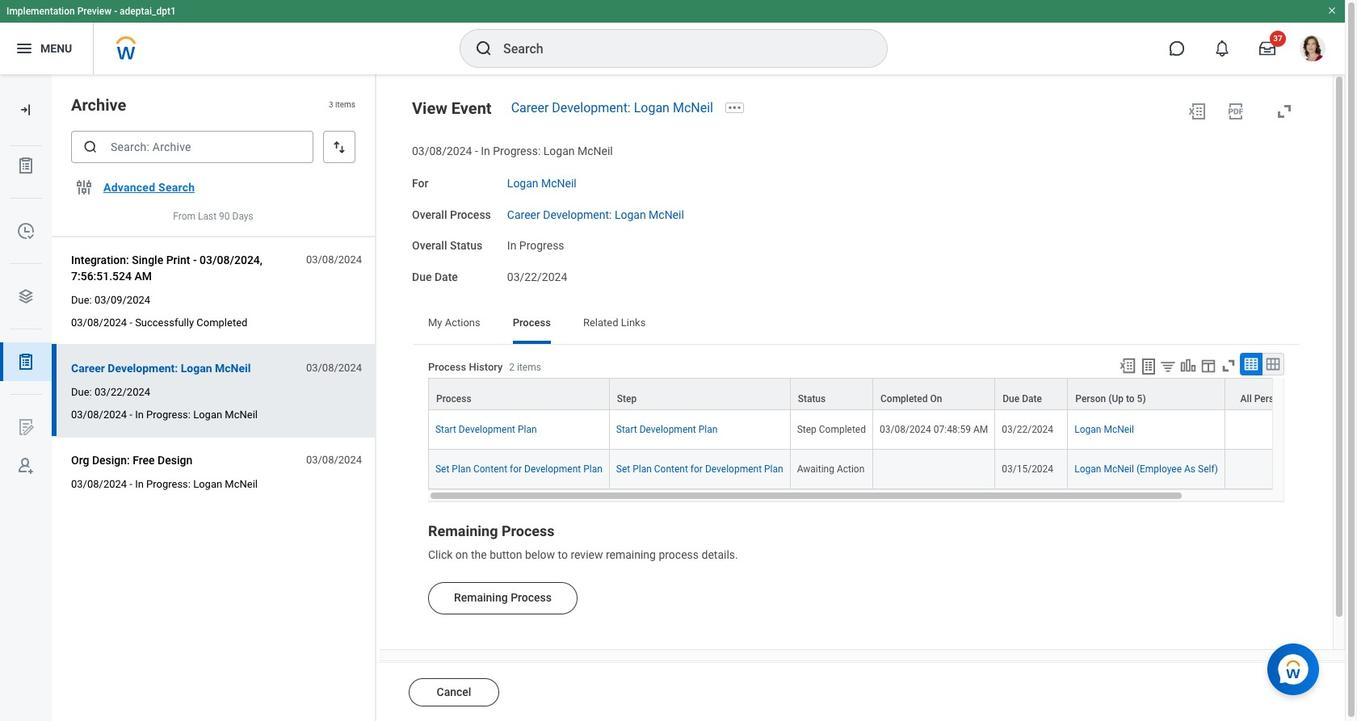 Task type: vqa. For each thing, say whether or not it's contained in the screenshot.
the Annual Compliance image
no



Task type: locate. For each thing, give the bounding box(es) containing it.
logan
[[634, 100, 670, 116], [544, 145, 575, 158], [507, 177, 539, 190], [615, 208, 646, 221], [181, 362, 212, 375], [193, 409, 222, 421], [1075, 424, 1102, 435], [1075, 464, 1102, 475], [193, 478, 222, 490]]

2 horizontal spatial 03/22/2024
[[1002, 424, 1054, 435]]

date
[[435, 271, 458, 284], [1022, 393, 1042, 405]]

2 all persons image from the top
[[1232, 463, 1291, 476]]

due down the overall status
[[412, 271, 432, 284]]

development:
[[552, 100, 631, 116], [543, 208, 612, 221], [108, 362, 178, 375]]

03/22/2024
[[507, 271, 567, 284], [94, 386, 150, 398], [1002, 424, 1054, 435]]

03/09/2024
[[94, 294, 150, 306]]

2 vertical spatial completed
[[819, 424, 866, 435]]

0 horizontal spatial 03/22/2024
[[94, 386, 150, 398]]

1 vertical spatial due date
[[1003, 393, 1042, 405]]

my tasks (all items) - expand/collapse chart image
[[1180, 357, 1197, 375]]

start development plan for first "start development plan" link from the right
[[616, 424, 718, 435]]

1 vertical spatial career development: logan mcneil link
[[507, 205, 684, 221]]

03/08/2024 - in progress: logan mcneil down event
[[412, 145, 613, 158]]

logan mcneil down person (up to 5)
[[1075, 424, 1134, 435]]

configure image
[[74, 178, 94, 197]]

in progress
[[507, 239, 564, 252]]

0 vertical spatial date
[[435, 271, 458, 284]]

1 vertical spatial 03/22/2024
[[94, 386, 150, 398]]

0 vertical spatial to
[[1126, 393, 1135, 405]]

0 vertical spatial career
[[511, 100, 549, 116]]

notifications large image
[[1214, 40, 1231, 57]]

due date left person
[[1003, 393, 1042, 405]]

1 vertical spatial fullscreen image
[[1220, 357, 1238, 375]]

step button
[[610, 379, 790, 409]]

0 horizontal spatial export to excel image
[[1119, 357, 1137, 375]]

am inside integration: single print - 03/08/2024, 7:56:51.524 am
[[134, 270, 152, 283]]

due inside due date "popup button"
[[1003, 393, 1020, 405]]

from last 90 days
[[173, 211, 253, 222]]

1 horizontal spatial step
[[797, 424, 817, 435]]

career development: logan mcneil
[[511, 100, 713, 116], [507, 208, 684, 221], [71, 362, 251, 375]]

1 row from the top
[[428, 378, 1357, 410]]

0 horizontal spatial completed
[[197, 317, 248, 329]]

integration: single print - 03/08/2024, 7:56:51.524 am button
[[71, 251, 297, 286]]

set plan content for development plan down step popup button
[[616, 464, 783, 475]]

set plan content for development plan link down process popup button
[[435, 464, 603, 475]]

remaining
[[428, 523, 498, 540], [454, 591, 508, 604]]

- down org design: free design
[[130, 478, 132, 490]]

career development: logan mcneil button
[[71, 359, 257, 378]]

export to excel image left the view printable version (pdf) 'image'
[[1188, 102, 1207, 121]]

1 horizontal spatial export to excel image
[[1188, 102, 1207, 121]]

due date button
[[996, 379, 1068, 409]]

select to filter grid data image
[[1159, 358, 1177, 375]]

person
[[1076, 393, 1106, 405]]

cell
[[873, 450, 996, 489]]

remaining process up the on the left bottom of the page
[[428, 523, 555, 540]]

1 horizontal spatial due date
[[1003, 393, 1042, 405]]

0 vertical spatial logan mcneil
[[507, 177, 577, 190]]

- right preview
[[114, 6, 117, 17]]

advanced search
[[103, 181, 195, 194]]

start development plan down step popup button
[[616, 424, 718, 435]]

inbox large image
[[1260, 40, 1276, 57]]

03/22/2024 down in progress
[[507, 271, 567, 284]]

due date
[[412, 271, 458, 284], [1003, 393, 1042, 405]]

career
[[511, 100, 549, 116], [507, 208, 540, 221], [71, 362, 105, 375]]

1 horizontal spatial start
[[616, 424, 637, 435]]

preview
[[77, 6, 112, 17]]

all persons image for logan mcneil
[[1232, 423, 1291, 436]]

5)
[[1137, 393, 1146, 405]]

0 vertical spatial items
[[335, 100, 356, 109]]

1 start development plan from the left
[[435, 424, 537, 435]]

1 vertical spatial export to excel image
[[1119, 357, 1137, 375]]

- inside integration: single print - 03/08/2024, 7:56:51.524 am
[[193, 254, 197, 267]]

set plan content for development plan
[[435, 464, 603, 475], [616, 464, 783, 475]]

1 horizontal spatial set plan content for development plan link
[[616, 464, 783, 475]]

date down the overall status
[[435, 271, 458, 284]]

justify image
[[15, 39, 34, 58]]

career inside button
[[71, 362, 105, 375]]

career up overall status 'element' at the left of page
[[507, 208, 540, 221]]

completed down status 'popup button'
[[819, 424, 866, 435]]

completed right successfully
[[197, 317, 248, 329]]

0 vertical spatial status
[[450, 239, 483, 252]]

1 all persons image from the top
[[1232, 423, 1291, 436]]

org design: free design button
[[71, 451, 199, 470]]

logan mcneil link
[[507, 174, 577, 190], [1075, 424, 1134, 435]]

remaining process button
[[428, 582, 578, 615]]

actions
[[445, 317, 480, 329]]

remaining up on
[[428, 523, 498, 540]]

process left history
[[428, 361, 466, 373]]

clipboard image
[[16, 352, 36, 372]]

row containing set plan content for development plan
[[428, 450, 1357, 489]]

1 vertical spatial due:
[[71, 386, 92, 398]]

37 button
[[1250, 31, 1286, 66]]

row down 03/08/2024 07:48:59 am
[[428, 450, 1357, 489]]

0 vertical spatial due:
[[71, 294, 92, 306]]

career development: logan mcneil link
[[511, 100, 713, 116], [507, 205, 684, 221]]

days
[[232, 211, 253, 222]]

2 content from the left
[[654, 464, 688, 475]]

am right 07:48:59
[[974, 424, 988, 435]]

1 vertical spatial due
[[1003, 393, 1020, 405]]

mcneil inside button
[[215, 362, 251, 375]]

1 horizontal spatial start development plan
[[616, 424, 718, 435]]

- down due: 03/22/2024
[[130, 409, 132, 421]]

1 horizontal spatial start development plan link
[[616, 424, 718, 435]]

1 set plan content for development plan link from the left
[[435, 464, 603, 475]]

remaining down the on the left bottom of the page
[[454, 591, 508, 604]]

due date inside due date "popup button"
[[1003, 393, 1042, 405]]

development
[[459, 424, 515, 435], [640, 424, 696, 435], [524, 464, 581, 475], [705, 464, 762, 475]]

0 horizontal spatial am
[[134, 270, 152, 283]]

(up
[[1109, 393, 1124, 405]]

am inside row
[[974, 424, 988, 435]]

on
[[456, 548, 468, 561]]

1 vertical spatial overall
[[412, 239, 447, 252]]

review
[[571, 548, 603, 561]]

close environment banner image
[[1327, 6, 1337, 15]]

to left 5)
[[1126, 393, 1135, 405]]

am down single
[[134, 270, 152, 283]]

1 horizontal spatial set plan content for development plan
[[616, 464, 783, 475]]

logan inside button
[[181, 362, 212, 375]]

0 vertical spatial step
[[617, 393, 637, 405]]

career development: logan mcneil for overall process
[[507, 208, 684, 221]]

1 horizontal spatial set
[[616, 464, 630, 475]]

1 for from the left
[[510, 464, 522, 475]]

list
[[0, 146, 52, 486]]

all persons image right self) at the right of the page
[[1232, 463, 1291, 476]]

logan mcneil link up overall status 'element' at the left of page
[[507, 174, 577, 190]]

1 vertical spatial logan mcneil link
[[1075, 424, 1134, 435]]

all
[[1241, 393, 1252, 405]]

0 horizontal spatial due
[[412, 271, 432, 284]]

export to excel image
[[1188, 102, 1207, 121], [1119, 357, 1137, 375]]

development: for process
[[543, 208, 612, 221]]

- down 03/09/2024
[[130, 317, 132, 329]]

perspective image
[[16, 287, 36, 306]]

persons
[[1255, 393, 1290, 405]]

export to excel image for process history
[[1119, 357, 1137, 375]]

remaining process inside button
[[454, 591, 552, 604]]

0 vertical spatial due
[[412, 271, 432, 284]]

0 horizontal spatial set plan content for development plan
[[435, 464, 603, 475]]

2 vertical spatial 03/08/2024 - in progress: logan mcneil
[[71, 478, 258, 490]]

all persons image
[[1232, 423, 1291, 436], [1232, 463, 1291, 476]]

2 overall from the top
[[412, 239, 447, 252]]

in inside overall status 'element'
[[507, 239, 517, 252]]

03/08/2024 - in progress: logan mcneil down design
[[71, 478, 258, 490]]

1 vertical spatial to
[[558, 548, 568, 561]]

process down below
[[511, 591, 552, 604]]

overall process
[[412, 208, 491, 221]]

1 horizontal spatial content
[[654, 464, 688, 475]]

1 horizontal spatial items
[[517, 362, 541, 373]]

items right 2
[[517, 362, 541, 373]]

due date down the overall status
[[412, 271, 458, 284]]

2 row from the top
[[428, 410, 1357, 450]]

0 vertical spatial logan mcneil link
[[507, 174, 577, 190]]

0 horizontal spatial start development plan
[[435, 424, 537, 435]]

below
[[525, 548, 555, 561]]

set
[[435, 464, 450, 475], [616, 464, 630, 475]]

03/22/2024 down 'career development: logan mcneil' button
[[94, 386, 150, 398]]

0 horizontal spatial set plan content for development plan link
[[435, 464, 603, 475]]

0 horizontal spatial start
[[435, 424, 456, 435]]

1 set plan content for development plan from the left
[[435, 464, 603, 475]]

0 vertical spatial career development: logan mcneil
[[511, 100, 713, 116]]

for down step popup button
[[691, 464, 703, 475]]

1 horizontal spatial am
[[974, 424, 988, 435]]

completed left the on
[[881, 393, 928, 405]]

0 vertical spatial export to excel image
[[1188, 102, 1207, 121]]

step down the links
[[617, 393, 637, 405]]

export to excel image left "export to worksheets" image
[[1119, 357, 1137, 375]]

all persons image down all persons
[[1232, 423, 1291, 436]]

1 horizontal spatial for
[[691, 464, 703, 475]]

logan mcneil link down person (up to 5)
[[1075, 424, 1134, 435]]

search image
[[82, 139, 99, 155]]

0 vertical spatial all persons image
[[1232, 423, 1291, 436]]

step for step
[[617, 393, 637, 405]]

0 horizontal spatial items
[[335, 100, 356, 109]]

transformation import image
[[18, 102, 34, 118]]

2
[[509, 362, 515, 373]]

start development plan link down process popup button
[[435, 424, 537, 435]]

fullscreen image right the view printable version (pdf) 'image'
[[1275, 102, 1294, 121]]

org design: free design
[[71, 454, 193, 467]]

completed inside completed on popup button
[[881, 393, 928, 405]]

row containing process
[[428, 378, 1357, 410]]

0 vertical spatial completed
[[197, 317, 248, 329]]

items inside process history 2 items
[[517, 362, 541, 373]]

1 horizontal spatial to
[[1126, 393, 1135, 405]]

as
[[1184, 464, 1196, 475]]

03/15/2024
[[1002, 464, 1054, 475]]

row up 03/08/2024 07:48:59 am
[[428, 378, 1357, 410]]

am
[[134, 270, 152, 283], [974, 424, 988, 435]]

2 vertical spatial career
[[71, 362, 105, 375]]

3 items
[[329, 100, 356, 109]]

mcneil
[[673, 100, 713, 116], [578, 145, 613, 158], [541, 177, 577, 190], [649, 208, 684, 221], [215, 362, 251, 375], [225, 409, 258, 421], [1104, 424, 1134, 435], [1104, 464, 1134, 475], [225, 478, 258, 490]]

step up awaiting
[[797, 424, 817, 435]]

start development plan down process popup button
[[435, 424, 537, 435]]

overall status
[[412, 239, 483, 252]]

archive
[[71, 95, 126, 115]]

2 due: from the top
[[71, 386, 92, 398]]

1 vertical spatial am
[[974, 424, 988, 435]]

plan
[[518, 424, 537, 435], [699, 424, 718, 435], [452, 464, 471, 475], [583, 464, 603, 475], [633, 464, 652, 475], [764, 464, 783, 475]]

2 horizontal spatial completed
[[881, 393, 928, 405]]

03/08/2024 - in progress: logan mcneil
[[412, 145, 613, 158], [71, 409, 258, 421], [71, 478, 258, 490]]

1 vertical spatial step
[[797, 424, 817, 435]]

0 horizontal spatial content
[[473, 464, 507, 475]]

career up due: 03/22/2024
[[71, 362, 105, 375]]

0 horizontal spatial to
[[558, 548, 568, 561]]

1 vertical spatial logan mcneil
[[1075, 424, 1134, 435]]

in down event
[[481, 145, 490, 158]]

1 horizontal spatial date
[[1022, 393, 1042, 405]]

to right below
[[558, 548, 568, 561]]

items right "3"
[[335, 100, 356, 109]]

1 start from the left
[[435, 424, 456, 435]]

in down org design: free design "button"
[[135, 478, 144, 490]]

1 vertical spatial progress:
[[146, 409, 191, 421]]

to
[[1126, 393, 1135, 405], [558, 548, 568, 561]]

0 horizontal spatial for
[[510, 464, 522, 475]]

0 vertical spatial 03/22/2024
[[507, 271, 567, 284]]

content down process popup button
[[473, 464, 507, 475]]

0 vertical spatial overall
[[412, 208, 447, 221]]

1 start development plan link from the left
[[435, 424, 537, 435]]

click on the button below to review remaining process details.
[[428, 548, 738, 561]]

0 horizontal spatial start development plan link
[[435, 424, 537, 435]]

03/08/2024 - in progress: logan mcneil down 'career development: logan mcneil' button
[[71, 409, 258, 421]]

1 horizontal spatial fullscreen image
[[1275, 102, 1294, 121]]

step inside step popup button
[[617, 393, 637, 405]]

completed on
[[881, 393, 942, 405]]

start development plan for 1st "start development plan" link from the left
[[435, 424, 537, 435]]

design:
[[92, 454, 130, 467]]

1 vertical spatial items
[[517, 362, 541, 373]]

integration: single print - 03/08/2024, 7:56:51.524 am
[[71, 254, 263, 283]]

development: for event
[[552, 100, 631, 116]]

completed inside item list element
[[197, 317, 248, 329]]

completed
[[197, 317, 248, 329], [881, 393, 928, 405], [819, 424, 866, 435]]

logan mcneil up overall status 'element' at the left of page
[[507, 177, 577, 190]]

start development plan link
[[435, 424, 537, 435], [616, 424, 718, 435]]

0 vertical spatial am
[[134, 270, 152, 283]]

0 horizontal spatial step
[[617, 393, 637, 405]]

for down process popup button
[[510, 464, 522, 475]]

1 vertical spatial date
[[1022, 393, 1042, 405]]

career for event
[[511, 100, 549, 116]]

links
[[621, 317, 646, 329]]

person (up to 5) button
[[1068, 379, 1225, 409]]

items
[[335, 100, 356, 109], [517, 362, 541, 373]]

2 vertical spatial career development: logan mcneil
[[71, 362, 251, 375]]

2 start from the left
[[616, 424, 637, 435]]

toolbar
[[1112, 353, 1285, 378]]

03/08/2024
[[412, 145, 472, 158], [306, 254, 362, 266], [71, 317, 127, 329], [306, 362, 362, 374], [71, 409, 127, 421], [880, 424, 931, 435], [306, 454, 362, 466], [71, 478, 127, 490]]

status up step completed
[[798, 393, 826, 405]]

1 vertical spatial status
[[798, 393, 826, 405]]

due: for career development: logan mcneil
[[71, 386, 92, 398]]

process down process history 2 items
[[436, 393, 472, 405]]

status inside 'popup button'
[[798, 393, 826, 405]]

1 vertical spatial remaining
[[454, 591, 508, 604]]

2 vertical spatial 03/22/2024
[[1002, 424, 1054, 435]]

sort image
[[331, 139, 347, 155]]

03/22/2024 down due date "popup button" on the bottom right of page
[[1002, 424, 1054, 435]]

row down "completed on"
[[428, 410, 1357, 450]]

0 vertical spatial progress:
[[493, 145, 541, 158]]

1 horizontal spatial due
[[1003, 393, 1020, 405]]

due: up org
[[71, 386, 92, 398]]

1 vertical spatial completed
[[881, 393, 928, 405]]

row
[[428, 378, 1357, 410], [428, 410, 1357, 450], [428, 450, 1357, 489]]

process up 2
[[513, 317, 551, 329]]

implementation
[[6, 6, 75, 17]]

remaining process down button
[[454, 591, 552, 604]]

1 vertical spatial all persons image
[[1232, 463, 1291, 476]]

row containing start development plan
[[428, 410, 1357, 450]]

1 due: from the top
[[71, 294, 92, 306]]

set plan content for development plan down process popup button
[[435, 464, 603, 475]]

expand table image
[[1265, 356, 1281, 372]]

rename image
[[16, 418, 36, 437]]

0 horizontal spatial set
[[435, 464, 450, 475]]

start for 1st "start development plan" link from the left
[[435, 424, 456, 435]]

due: down 7:56:51.524
[[71, 294, 92, 306]]

0 vertical spatial remaining process
[[428, 523, 555, 540]]

1 vertical spatial career
[[507, 208, 540, 221]]

1 horizontal spatial completed
[[819, 424, 866, 435]]

profile logan mcneil image
[[1300, 36, 1326, 65]]

start development plan link down step popup button
[[616, 424, 718, 435]]

due:
[[71, 294, 92, 306], [71, 386, 92, 398]]

3 row from the top
[[428, 450, 1357, 489]]

my
[[428, 317, 442, 329]]

search image
[[474, 39, 494, 58]]

- inside menu banner
[[114, 6, 117, 17]]

menu banner
[[0, 0, 1345, 74]]

2 start development plan from the left
[[616, 424, 718, 435]]

set plan content for development plan link down step popup button
[[616, 464, 783, 475]]

overall down overall process
[[412, 239, 447, 252]]

fullscreen image right click to view/edit grid preferences icon
[[1220, 357, 1238, 375]]

0 horizontal spatial date
[[435, 271, 458, 284]]

tab list
[[412, 305, 1301, 344]]

1 overall from the top
[[412, 208, 447, 221]]

cancel button
[[409, 679, 499, 707]]

status
[[450, 239, 483, 252], [798, 393, 826, 405]]

- down event
[[475, 145, 478, 158]]

career development: logan mcneil link for event
[[511, 100, 713, 116]]

0 vertical spatial development:
[[552, 100, 631, 116]]

content down step popup button
[[654, 464, 688, 475]]

menu
[[40, 42, 72, 55]]

1 horizontal spatial logan mcneil link
[[1075, 424, 1134, 435]]

progress:
[[493, 145, 541, 158], [146, 409, 191, 421], [146, 478, 191, 490]]

1 vertical spatial development:
[[543, 208, 612, 221]]

single
[[132, 254, 163, 267]]

03/08/2024,
[[200, 254, 263, 267]]

1 vertical spatial career development: logan mcneil
[[507, 208, 684, 221]]

career development: logan mcneil inside button
[[71, 362, 251, 375]]

overall down for
[[412, 208, 447, 221]]

export to excel image for view event
[[1188, 102, 1207, 121]]

0 horizontal spatial due date
[[412, 271, 458, 284]]

- right print
[[193, 254, 197, 267]]

1 vertical spatial 03/08/2024 - in progress: logan mcneil
[[71, 409, 258, 421]]

date left person
[[1022, 393, 1042, 405]]

2 set from the left
[[616, 464, 630, 475]]

1 vertical spatial remaining process
[[454, 591, 552, 604]]

career right event
[[511, 100, 549, 116]]

for
[[412, 177, 429, 190]]

status down overall process
[[450, 239, 483, 252]]

in left "progress"
[[507, 239, 517, 252]]

0 vertical spatial career development: logan mcneil link
[[511, 100, 713, 116]]

fullscreen image
[[1275, 102, 1294, 121], [1220, 357, 1238, 375]]

content
[[473, 464, 507, 475], [654, 464, 688, 475]]

1 set from the left
[[435, 464, 450, 475]]

due up the "03/15/2024"
[[1003, 393, 1020, 405]]



Task type: describe. For each thing, give the bounding box(es) containing it.
my actions
[[428, 317, 480, 329]]

to inside popup button
[[1126, 393, 1135, 405]]

Search: Archive text field
[[71, 131, 313, 163]]

0 vertical spatial fullscreen image
[[1275, 102, 1294, 121]]

the
[[471, 548, 487, 561]]

07:48:59
[[934, 424, 971, 435]]

logan mcneil (employee as self)
[[1075, 464, 1218, 475]]

view event
[[412, 99, 492, 118]]

clipboard image
[[16, 156, 36, 175]]

career development: logan mcneil for view event
[[511, 100, 713, 116]]

adeptai_dpt1
[[120, 6, 176, 17]]

process up the overall status
[[450, 208, 491, 221]]

export to worksheets image
[[1139, 357, 1159, 376]]

due: 03/22/2024
[[71, 386, 150, 398]]

0 vertical spatial remaining
[[428, 523, 498, 540]]

2 start development plan link from the left
[[616, 424, 718, 435]]

progress
[[519, 239, 564, 252]]

details.
[[702, 548, 738, 561]]

date inside due date "popup button"
[[1022, 393, 1042, 405]]

process inside process popup button
[[436, 393, 472, 405]]

status button
[[791, 379, 873, 409]]

clock check image
[[16, 221, 36, 241]]

click to view/edit grid preferences image
[[1200, 357, 1218, 375]]

design
[[158, 454, 193, 467]]

in down due: 03/22/2024
[[135, 409, 144, 421]]

career development: logan mcneil link for process
[[507, 205, 684, 221]]

from
[[173, 211, 196, 222]]

items inside item list element
[[335, 100, 356, 109]]

cancel
[[437, 686, 471, 699]]

menu button
[[0, 23, 93, 74]]

2 set plan content for development plan link from the left
[[616, 464, 783, 475]]

development: inside button
[[108, 362, 178, 375]]

due: 03/09/2024
[[71, 294, 150, 306]]

event
[[452, 99, 492, 118]]

Search Workday  search field
[[503, 31, 854, 66]]

03/08/2024 07:48:59 am
[[880, 424, 988, 435]]

step completed
[[797, 424, 866, 435]]

0 horizontal spatial logan mcneil
[[507, 177, 577, 190]]

view
[[412, 99, 448, 118]]

90
[[219, 211, 230, 222]]

advanced
[[103, 181, 155, 194]]

1 horizontal spatial logan mcneil
[[1075, 424, 1134, 435]]

2 for from the left
[[691, 464, 703, 475]]

implementation preview -   adeptai_dpt1
[[6, 6, 176, 17]]

user plus image
[[16, 456, 36, 476]]

awaiting action
[[797, 464, 865, 475]]

last
[[198, 211, 217, 222]]

on
[[930, 393, 942, 405]]

all persons image for logan mcneil (employee as self)
[[1232, 463, 1291, 476]]

03/22/2024 inside row
[[1002, 424, 1054, 435]]

03/08/2024 inside row
[[880, 424, 931, 435]]

all persons button
[[1226, 379, 1297, 409]]

process up below
[[502, 523, 555, 540]]

due: for integration: single print - 03/08/2024, 7:56:51.524 am
[[71, 294, 92, 306]]

self)
[[1198, 464, 1218, 475]]

3
[[329, 100, 333, 109]]

print
[[166, 254, 190, 267]]

overall status element
[[507, 230, 564, 254]]

related
[[583, 317, 619, 329]]

process
[[659, 548, 699, 561]]

completed on button
[[873, 379, 995, 409]]

logan mcneil (employee as self) link
[[1075, 464, 1218, 475]]

2 vertical spatial progress:
[[146, 478, 191, 490]]

start for first "start development plan" link from the right
[[616, 424, 637, 435]]

tab list containing my actions
[[412, 305, 1301, 344]]

0 horizontal spatial status
[[450, 239, 483, 252]]

37
[[1274, 34, 1283, 43]]

click
[[428, 548, 453, 561]]

person (up to 5)
[[1076, 393, 1146, 405]]

free
[[133, 454, 155, 467]]

remaining inside button
[[454, 591, 508, 604]]

action
[[837, 464, 865, 475]]

integration:
[[71, 254, 129, 267]]

career for process
[[507, 208, 540, 221]]

03/22/2024 inside item list element
[[94, 386, 150, 398]]

related links
[[583, 317, 646, 329]]

history
[[469, 361, 503, 373]]

process button
[[429, 379, 609, 409]]

search
[[158, 181, 195, 194]]

table image
[[1243, 356, 1260, 372]]

advanced search button
[[97, 171, 201, 204]]

org
[[71, 454, 89, 467]]

overall for overall process
[[412, 208, 447, 221]]

step for step completed
[[797, 424, 817, 435]]

overall for overall status
[[412, 239, 447, 252]]

7:56:51.524
[[71, 270, 132, 283]]

awaiting
[[797, 464, 835, 475]]

(employee
[[1137, 464, 1182, 475]]

remaining
[[606, 548, 656, 561]]

process history 2 items
[[428, 361, 541, 373]]

0 horizontal spatial logan mcneil link
[[507, 174, 577, 190]]

successfully
[[135, 317, 194, 329]]

all persons
[[1241, 393, 1290, 405]]

2 set plan content for development plan from the left
[[616, 464, 783, 475]]

0 vertical spatial due date
[[412, 271, 458, 284]]

button
[[490, 548, 522, 561]]

1 horizontal spatial 03/22/2024
[[507, 271, 567, 284]]

item list element
[[52, 74, 377, 722]]

view printable version (pdf) image
[[1226, 102, 1246, 121]]

1 content from the left
[[473, 464, 507, 475]]

03/08/2024 - successfully completed
[[71, 317, 248, 329]]

0 vertical spatial 03/08/2024 - in progress: logan mcneil
[[412, 145, 613, 158]]

process inside "remaining process" button
[[511, 591, 552, 604]]

due date element
[[507, 261, 567, 285]]



